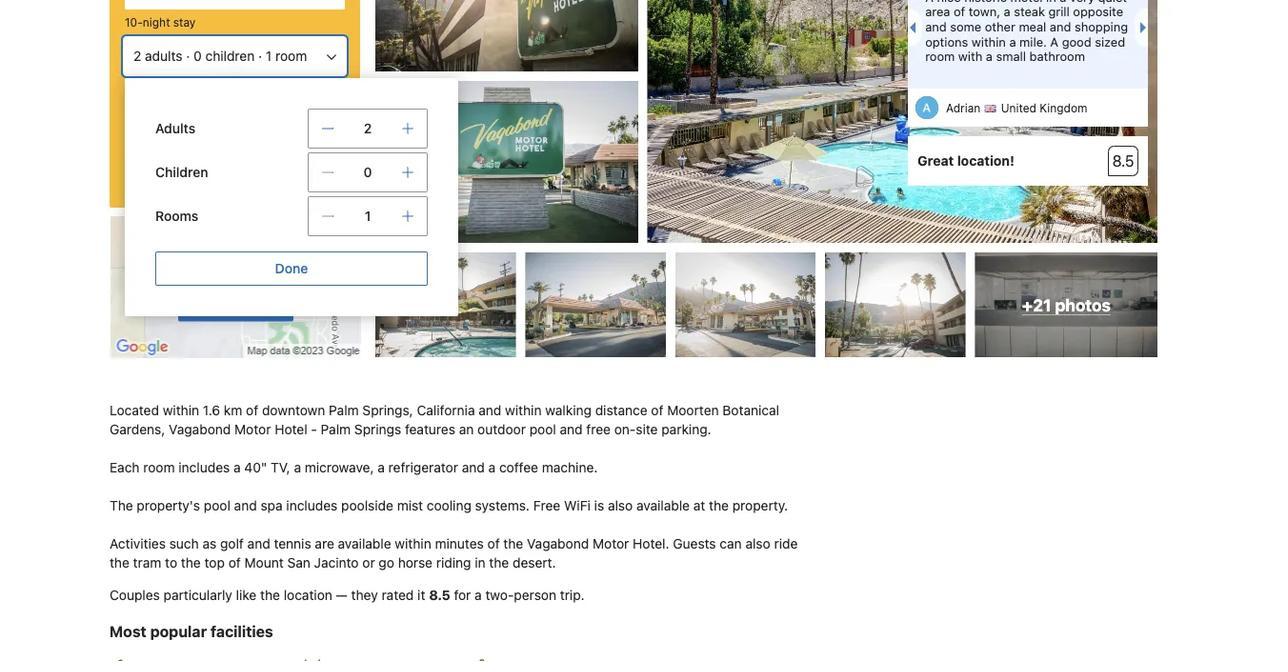 Task type: locate. For each thing, give the bounding box(es) containing it.
10-night stay
[[125, 15, 196, 29]]

1 horizontal spatial room
[[276, 48, 307, 64]]

kingdom
[[1040, 102, 1088, 115]]

the up desert.
[[504, 536, 524, 552]]

mount
[[245, 555, 284, 571]]

1 horizontal spatial 1
[[365, 208, 371, 224]]

pool up as
[[204, 498, 231, 514]]

motor
[[235, 422, 271, 438], [593, 536, 630, 552]]

0 horizontal spatial motor
[[235, 422, 271, 438]]

· right adults
[[186, 48, 190, 64]]

0 vertical spatial available
[[637, 498, 690, 514]]

also
[[608, 498, 633, 514], [746, 536, 771, 552]]

2 inside button
[[133, 48, 141, 64]]

grill
[[1049, 5, 1070, 19]]

a left two-
[[475, 588, 482, 604]]

1 horizontal spatial for
[[454, 588, 471, 604]]

the
[[709, 498, 729, 514], [504, 536, 524, 552], [110, 555, 130, 571], [181, 555, 201, 571], [489, 555, 509, 571], [260, 588, 280, 604]]

1 vertical spatial 2
[[364, 121, 372, 136]]

in right the riding
[[475, 555, 486, 571]]

section
[[102, 0, 459, 360]]

room down options
[[926, 49, 956, 63]]

0 vertical spatial also
[[608, 498, 633, 514]]

ride
[[775, 536, 798, 552]]

popular
[[150, 623, 207, 641]]

in up grill
[[1047, 0, 1057, 4]]

1 horizontal spatial includes
[[286, 498, 338, 514]]

1 vertical spatial also
[[746, 536, 771, 552]]

also right is
[[608, 498, 633, 514]]

0 horizontal spatial in
[[475, 555, 486, 571]]

pool down walking
[[530, 422, 557, 438]]

0 inside 2 adults · 0 children · 1 room button
[[194, 48, 202, 64]]

and down the an
[[462, 460, 485, 476]]

0
[[194, 48, 202, 64], [364, 164, 372, 180]]

1 vertical spatial includes
[[286, 498, 338, 514]]

minutes
[[435, 536, 484, 552]]

available up or
[[338, 536, 391, 552]]

the right the like
[[260, 588, 280, 604]]

a up small
[[1010, 34, 1017, 49]]

a right tv, at the left bottom of the page
[[294, 460, 301, 476]]

for
[[214, 112, 229, 126], [454, 588, 471, 604]]

the right the at
[[709, 498, 729, 514]]

riding
[[436, 555, 471, 571]]

0 horizontal spatial a
[[926, 0, 934, 4]]

motor down 'km'
[[235, 422, 271, 438]]

couples particularly like the location — they rated it 8.5 for a two-person trip.
[[110, 588, 585, 604]]

for down the riding
[[454, 588, 471, 604]]

1 vertical spatial in
[[475, 555, 486, 571]]

motor down is
[[593, 536, 630, 552]]

springs,
[[363, 403, 413, 419]]

palm
[[329, 403, 359, 419], [321, 422, 351, 438]]

1 horizontal spatial motor
[[593, 536, 630, 552]]

1
[[266, 48, 272, 64], [365, 208, 371, 224]]

section containing 2 adults · 0 children · 1 room
[[102, 0, 459, 360]]

vagabond down '1.6'
[[169, 422, 231, 438]]

0 vertical spatial for
[[214, 112, 229, 126]]

guests
[[673, 536, 717, 552]]

0 vertical spatial motor
[[235, 422, 271, 438]]

0 horizontal spatial 0
[[194, 48, 202, 64]]

located
[[110, 403, 159, 419]]

vagabond
[[169, 422, 231, 438], [527, 536, 589, 552]]

palm right -
[[321, 422, 351, 438]]

i'm
[[142, 112, 158, 126]]

some
[[951, 19, 982, 34]]

united
[[1002, 102, 1037, 115]]

8.5
[[1113, 152, 1135, 170], [429, 588, 451, 604]]

steak
[[1015, 5, 1046, 19]]

room right each
[[143, 460, 175, 476]]

also right can
[[746, 536, 771, 552]]

available
[[637, 498, 690, 514], [338, 536, 391, 552]]

includes left 40"
[[179, 460, 230, 476]]

includes
[[179, 460, 230, 476], [286, 498, 338, 514]]

1 vertical spatial motor
[[593, 536, 630, 552]]

-
[[311, 422, 317, 438]]

1 horizontal spatial 0
[[364, 164, 372, 180]]

1 right children
[[266, 48, 272, 64]]

i'm travelling for work
[[142, 112, 258, 126]]

room
[[276, 48, 307, 64], [926, 49, 956, 63], [143, 460, 175, 476]]

gardens,
[[110, 422, 165, 438]]

and up mount
[[248, 536, 270, 552]]

sized
[[1096, 34, 1126, 49]]

1 vertical spatial for
[[454, 588, 471, 604]]

on-
[[615, 422, 636, 438]]

quiet
[[1099, 0, 1128, 4]]

1 horizontal spatial vagabond
[[527, 536, 589, 552]]

room right children
[[276, 48, 307, 64]]

site
[[636, 422, 658, 438]]

work
[[232, 112, 258, 126]]

jacinto
[[314, 555, 359, 571]]

0 vertical spatial 1
[[266, 48, 272, 64]]

in inside a nice historic motel in a very quiet area of town, a steak grill opposite and some other meal and shopping options within a mile. a good sized room with a small bathroom
[[1047, 0, 1057, 4]]

1 vertical spatial 1
[[365, 208, 371, 224]]

vagabond up desert.
[[527, 536, 589, 552]]

mist
[[397, 498, 423, 514]]

particularly
[[164, 588, 232, 604]]

1 vertical spatial available
[[338, 536, 391, 552]]

free
[[534, 498, 561, 514]]

for left work
[[214, 112, 229, 126]]

most popular facilities
[[110, 623, 273, 641]]

1 vertical spatial 8.5
[[429, 588, 451, 604]]

of right 'km'
[[246, 403, 259, 419]]

and left 'spa'
[[234, 498, 257, 514]]

at
[[694, 498, 706, 514]]

and
[[926, 19, 947, 34], [1050, 19, 1072, 34], [479, 403, 502, 419], [560, 422, 583, 438], [462, 460, 485, 476], [234, 498, 257, 514], [248, 536, 270, 552]]

0 vertical spatial includes
[[179, 460, 230, 476]]

0 vertical spatial 8.5
[[1113, 152, 1135, 170]]

0 vertical spatial 2
[[133, 48, 141, 64]]

wifi
[[564, 498, 591, 514]]

are
[[315, 536, 334, 552]]

cooling
[[427, 498, 472, 514]]

1 horizontal spatial available
[[637, 498, 690, 514]]

palm up 'springs'
[[329, 403, 359, 419]]

very
[[1071, 0, 1095, 4]]

on
[[232, 297, 247, 312]]

0 horizontal spatial 2
[[133, 48, 141, 64]]

0 horizontal spatial ·
[[186, 48, 190, 64]]

1 horizontal spatial a
[[1051, 34, 1059, 49]]

a up the bathroom
[[1051, 34, 1059, 49]]

0 horizontal spatial vagabond
[[169, 422, 231, 438]]

activities
[[110, 536, 166, 552]]

0 horizontal spatial for
[[214, 112, 229, 126]]

1 horizontal spatial ·
[[258, 48, 262, 64]]

2 adults · 0 children · 1 room button
[[125, 38, 345, 74]]

a left coffee
[[489, 460, 496, 476]]

available left the at
[[637, 498, 690, 514]]

· right children
[[258, 48, 262, 64]]

a up area
[[926, 0, 934, 4]]

1 horizontal spatial pool
[[530, 422, 557, 438]]

and up outdoor
[[479, 403, 502, 419]]

property's
[[137, 498, 200, 514]]

of down golf on the left
[[229, 555, 241, 571]]

travelling
[[162, 112, 211, 126]]

2 for 2 adults · 0 children · 1 room
[[133, 48, 141, 64]]

as
[[203, 536, 217, 552]]

a nice historic motel in a very quiet area of town, a steak grill opposite and some other meal and shopping options within a mile. a good sized room with a small bathroom
[[926, 0, 1129, 63]]

2 for 2
[[364, 121, 372, 136]]

of down "nice"
[[954, 5, 966, 19]]

rated
[[382, 588, 414, 604]]

0 horizontal spatial 1
[[266, 48, 272, 64]]

1 vertical spatial 0
[[364, 164, 372, 180]]

includes up are
[[286, 498, 338, 514]]

for inside section
[[214, 112, 229, 126]]

2 horizontal spatial room
[[926, 49, 956, 63]]

1 vertical spatial pool
[[204, 498, 231, 514]]

1 horizontal spatial 2
[[364, 121, 372, 136]]

0 vertical spatial palm
[[329, 403, 359, 419]]

hotel.
[[633, 536, 670, 552]]

a
[[926, 0, 934, 4], [1051, 34, 1059, 49]]

microwave,
[[305, 460, 374, 476]]

located within 1.6 km of downtown palm springs, california and within walking distance of moorten botanical gardens, vagabond motor hotel - palm springs features an outdoor pool and free on-site parking. each room includes a 40" tv, a microwave, a refrigerator and a coffee machine. the property's pool and spa includes poolside mist cooling systems. free wifi is also available at the property. activities such as golf and tennis are available within minutes of the vagabond motor hotel. guests can also ride the tram to the top of mount san jacinto or go horse riding in the desert.
[[110, 403, 802, 571]]

machine.
[[542, 460, 598, 476]]

1 up 'done' 'button'
[[365, 208, 371, 224]]

0 vertical spatial in
[[1047, 0, 1057, 4]]

such
[[169, 536, 199, 552]]

2
[[133, 48, 141, 64], [364, 121, 372, 136]]

bathroom
[[1030, 49, 1086, 63]]

each
[[110, 460, 140, 476]]

1 horizontal spatial in
[[1047, 0, 1057, 4]]

0 horizontal spatial room
[[143, 460, 175, 476]]

historic
[[965, 0, 1008, 4]]

and down walking
[[560, 422, 583, 438]]

+21 photos
[[1023, 295, 1111, 315]]

0 vertical spatial 0
[[194, 48, 202, 64]]

within down other
[[972, 34, 1007, 49]]

shopping
[[1075, 19, 1129, 34]]

1 vertical spatial vagabond
[[527, 536, 589, 552]]



Task type: vqa. For each thing, say whether or not it's contained in the screenshot.
provide
no



Task type: describe. For each thing, give the bounding box(es) containing it.
go
[[379, 555, 395, 571]]

poolside
[[341, 498, 394, 514]]

children
[[155, 164, 208, 180]]

+21
[[1023, 295, 1052, 315]]

—
[[336, 588, 348, 604]]

to
[[165, 555, 177, 571]]

0 horizontal spatial includes
[[179, 460, 230, 476]]

location
[[284, 588, 333, 604]]

spa
[[261, 498, 283, 514]]

top
[[205, 555, 225, 571]]

a right with
[[987, 49, 993, 63]]

a up other
[[1004, 5, 1011, 19]]

night
[[143, 15, 170, 29]]

and down area
[[926, 19, 947, 34]]

great location!
[[918, 153, 1015, 169]]

small
[[997, 49, 1027, 63]]

tennis
[[274, 536, 311, 552]]

golf
[[220, 536, 244, 552]]

the down activities
[[110, 555, 130, 571]]

parking.
[[662, 422, 712, 438]]

40"
[[244, 460, 267, 476]]

systems.
[[475, 498, 530, 514]]

1.6
[[203, 403, 220, 419]]

coffee
[[500, 460, 539, 476]]

room inside a nice historic motel in a very quiet area of town, a steak grill opposite and some other meal and shopping options within a mile. a good sized room with a small bathroom
[[926, 49, 956, 63]]

hotel
[[275, 422, 308, 438]]

1 vertical spatial palm
[[321, 422, 351, 438]]

person
[[514, 588, 557, 604]]

within up horse
[[395, 536, 432, 552]]

1 horizontal spatial also
[[746, 536, 771, 552]]

1 horizontal spatial 8.5
[[1113, 152, 1135, 170]]

trip.
[[560, 588, 585, 604]]

united kingdom
[[1002, 102, 1088, 115]]

facilities
[[211, 623, 273, 641]]

opposite
[[1074, 5, 1124, 19]]

good
[[1063, 34, 1092, 49]]

couples
[[110, 588, 160, 604]]

within inside a nice historic motel in a very quiet area of town, a steak grill opposite and some other meal and shopping options within a mile. a good sized room with a small bathroom
[[972, 34, 1007, 49]]

property.
[[733, 498, 789, 514]]

0 horizontal spatial pool
[[204, 498, 231, 514]]

km
[[224, 403, 243, 419]]

0 vertical spatial a
[[926, 0, 934, 4]]

2 · from the left
[[258, 48, 262, 64]]

within up outdoor
[[505, 403, 542, 419]]

or
[[363, 555, 375, 571]]

next image
[[1141, 22, 1153, 33]]

california
[[417, 403, 475, 419]]

outdoor
[[478, 422, 526, 438]]

with
[[959, 49, 983, 63]]

springs
[[355, 422, 402, 438]]

adults
[[155, 121, 196, 136]]

two-
[[486, 588, 514, 604]]

meal
[[1020, 19, 1047, 34]]

town,
[[969, 5, 1001, 19]]

in inside located within 1.6 km of downtown palm springs, california and within walking distance of moorten botanical gardens, vagabond motor hotel - palm springs features an outdoor pool and free on-site parking. each room includes a 40" tv, a microwave, a refrigerator and a coffee machine. the property's pool and spa includes poolside mist cooling systems. free wifi is also available at the property. activities such as golf and tennis are available within minutes of the vagabond motor hotel. guests can also ride the tram to the top of mount san jacinto or go horse riding in the desert.
[[475, 555, 486, 571]]

2 adults · 0 children · 1 room
[[133, 48, 307, 64]]

a left 40"
[[234, 460, 241, 476]]

is
[[595, 498, 605, 514]]

scored 8.5 element
[[1109, 146, 1139, 176]]

room inside button
[[276, 48, 307, 64]]

adrian
[[947, 102, 981, 115]]

and down grill
[[1050, 19, 1072, 34]]

previous image
[[905, 22, 916, 33]]

done
[[275, 261, 308, 276]]

downtown
[[262, 403, 325, 419]]

show
[[194, 297, 228, 312]]

1 vertical spatial a
[[1051, 34, 1059, 49]]

of up site
[[652, 403, 664, 419]]

like
[[236, 588, 257, 604]]

most
[[110, 623, 147, 641]]

0 horizontal spatial also
[[608, 498, 633, 514]]

room inside located within 1.6 km of downtown palm springs, california and within walking distance of moorten botanical gardens, vagabond motor hotel - palm springs features an outdoor pool and free on-site parking. each room includes a 40" tv, a microwave, a refrigerator and a coffee machine. the property's pool and spa includes poolside mist cooling systems. free wifi is also available at the property. activities such as golf and tennis are available within minutes of the vagabond motor hotel. guests can also ride the tram to the top of mount san jacinto or go horse riding in the desert.
[[143, 460, 175, 476]]

show on map
[[194, 297, 278, 312]]

the up two-
[[489, 555, 509, 571]]

a up grill
[[1060, 0, 1067, 4]]

0 horizontal spatial available
[[338, 536, 391, 552]]

map
[[251, 297, 278, 312]]

area
[[926, 5, 951, 19]]

an
[[459, 422, 474, 438]]

great
[[918, 153, 955, 169]]

free
[[587, 422, 611, 438]]

refrigerator
[[389, 460, 459, 476]]

photos
[[1056, 295, 1111, 315]]

0 vertical spatial vagabond
[[169, 422, 231, 438]]

the right to
[[181, 555, 201, 571]]

desert.
[[513, 555, 556, 571]]

moorten
[[668, 403, 719, 419]]

1 inside button
[[266, 48, 272, 64]]

mile.
[[1020, 34, 1048, 49]]

1 · from the left
[[186, 48, 190, 64]]

+21 photos link
[[976, 253, 1158, 358]]

of inside a nice historic motel in a very quiet area of town, a steak grill opposite and some other meal and shopping options within a mile. a good sized room with a small bathroom
[[954, 5, 966, 19]]

features
[[405, 422, 456, 438]]

adults
[[145, 48, 183, 64]]

within left '1.6'
[[163, 403, 199, 419]]

children
[[205, 48, 255, 64]]

tram
[[133, 555, 161, 571]]

tv,
[[271, 460, 290, 476]]

the
[[110, 498, 133, 514]]

botanical
[[723, 403, 780, 419]]

they
[[351, 588, 378, 604]]

distance
[[596, 403, 648, 419]]

0 vertical spatial pool
[[530, 422, 557, 438]]

other
[[986, 19, 1016, 34]]

stay
[[173, 15, 196, 29]]

of right minutes
[[488, 536, 500, 552]]

a down 'springs'
[[378, 460, 385, 476]]

nice
[[938, 0, 962, 4]]

horse
[[398, 555, 433, 571]]

0 horizontal spatial 8.5
[[429, 588, 451, 604]]



